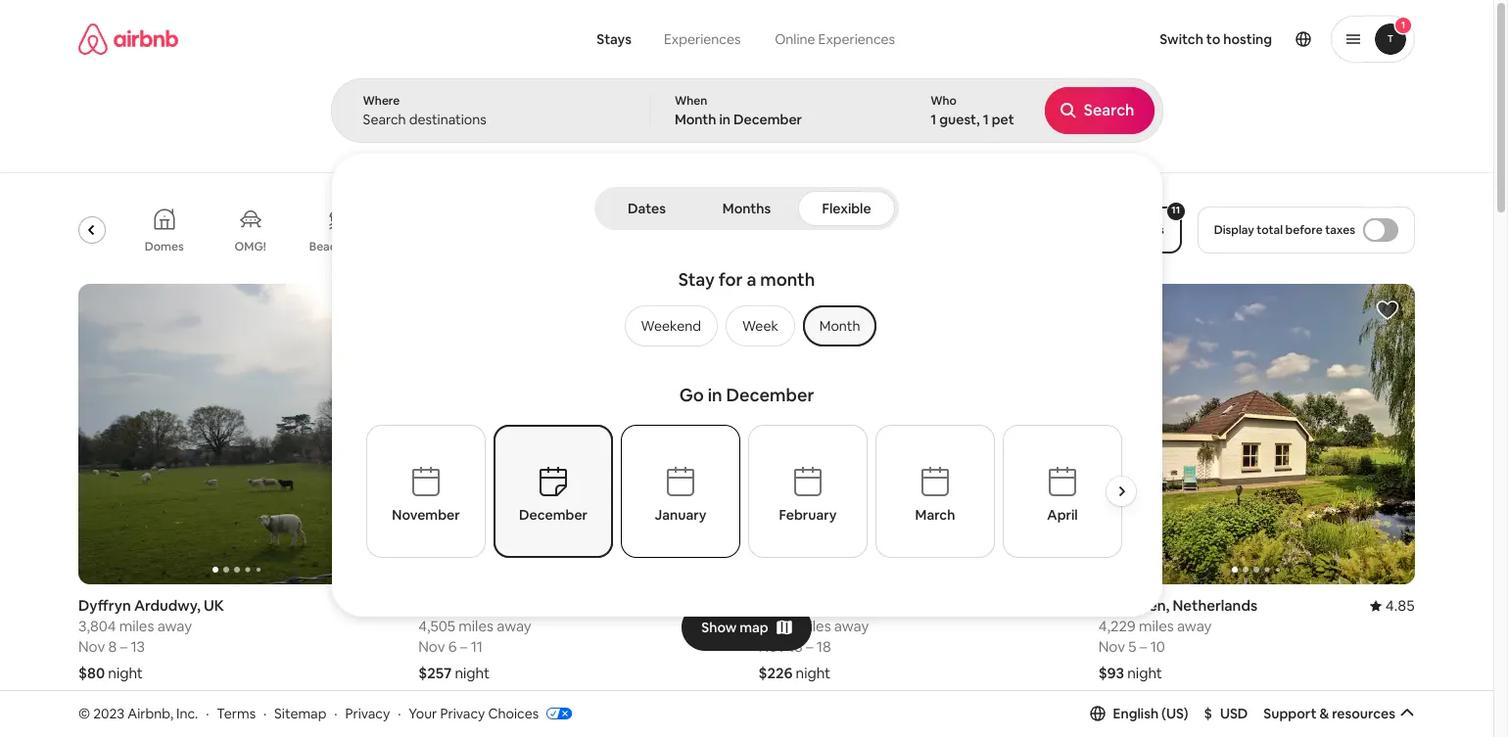 Task type: locate. For each thing, give the bounding box(es) containing it.
2 night from the left
[[455, 664, 490, 683]]

month right week
[[820, 317, 860, 335]]

where
[[363, 93, 400, 109]]

switch
[[1160, 30, 1204, 48]]

2 · from the left
[[263, 705, 267, 722]]

– right 5
[[1140, 638, 1147, 656]]

– left "18"
[[806, 638, 813, 656]]

2 nov from the left
[[418, 638, 445, 656]]

1 horizontal spatial privacy
[[440, 705, 485, 722]]

months
[[723, 200, 771, 217]]

13 inside herzele, belgium 4,168 miles away nov 13 – 18 $226 night
[[788, 638, 803, 656]]

1 away from the left
[[157, 617, 192, 636]]

1 horizontal spatial month
[[820, 317, 860, 335]]

– right 8
[[120, 638, 127, 656]]

1 horizontal spatial 13
[[788, 638, 803, 656]]

$93
[[1099, 664, 1124, 683]]

week
[[742, 317, 778, 335]]

2 vertical spatial december
[[519, 506, 588, 524]]

8
[[108, 638, 117, 656]]

march
[[915, 506, 955, 524]]

go in december group
[[366, 376, 1145, 592]]

1 – from the left
[[120, 638, 127, 656]]

1 button
[[1331, 16, 1415, 63]]

group
[[23, 192, 1077, 268], [78, 284, 395, 585], [418, 284, 735, 585], [759, 284, 1075, 585], [1099, 284, 1415, 585], [617, 306, 877, 347], [78, 722, 395, 737], [418, 722, 735, 737], [759, 722, 1075, 737], [759, 722, 1075, 737], [1099, 722, 1415, 737]]

miles up "11"
[[459, 617, 494, 636]]

– inside herzele, belgium 4,168 miles away nov 13 – 18 $226 night
[[806, 638, 813, 656]]

april
[[1047, 506, 1078, 524]]

for
[[719, 268, 743, 291]]

january
[[655, 506, 707, 524]]

4,168
[[759, 617, 793, 636]]

· left your
[[398, 705, 401, 722]]

3 night from the left
[[796, 664, 831, 683]]

night down 5
[[1128, 664, 1162, 683]]

in inside when month in december
[[719, 111, 731, 128]]

· left privacy link
[[334, 705, 337, 722]]

1 · from the left
[[206, 705, 209, 722]]

3 nov from the left
[[759, 638, 785, 656]]

– right 6
[[460, 638, 468, 656]]

experiences inside online experiences link
[[818, 30, 895, 48]]

support
[[1264, 705, 1317, 723]]

tab list
[[598, 187, 895, 230]]

a
[[747, 268, 756, 291]]

0 horizontal spatial experiences
[[664, 30, 741, 48]]

4 away from the left
[[1177, 617, 1212, 636]]

amazing views
[[23, 239, 106, 254]]

1 night from the left
[[108, 664, 143, 683]]

nov
[[78, 638, 105, 656], [418, 638, 445, 656], [759, 638, 785, 656], [1099, 638, 1125, 656]]

None search field
[[331, 0, 1163, 617]]

4 night from the left
[[1128, 664, 1162, 683]]

resources
[[1332, 705, 1396, 723]]

stays tab panel
[[331, 78, 1163, 617]]

filters button
[[1089, 207, 1182, 254]]

in inside group
[[708, 384, 722, 406]]

miles inside the dyffryn ardudwy, uk 3,804 miles away nov 8 – 13 $80 night
[[119, 617, 154, 636]]

3 miles from the left
[[796, 617, 831, 636]]

0 vertical spatial in
[[719, 111, 731, 128]]

experiences up when
[[664, 30, 741, 48]]

omg!
[[235, 239, 266, 255]]

miles up "18"
[[796, 617, 831, 636]]

away down belgium
[[834, 617, 869, 636]]

dates
[[628, 200, 666, 217]]

herzele,
[[759, 597, 815, 615]]

away down netherlands
[[1177, 617, 1212, 636]]

total
[[1257, 222, 1283, 238]]

nov left 6
[[418, 638, 445, 656]]

night down 8
[[108, 664, 143, 683]]

0 horizontal spatial month
[[675, 111, 716, 128]]

privacy right your
[[440, 705, 485, 722]]

hosting
[[1224, 30, 1272, 48]]

2 – from the left
[[460, 638, 468, 656]]

$80
[[78, 664, 105, 683]]

miles
[[119, 617, 154, 636], [459, 617, 494, 636], [796, 617, 831, 636], [1139, 617, 1174, 636]]

4,505 miles away nov 6 – 11 $257 night
[[418, 617, 531, 683]]

0 horizontal spatial privacy
[[345, 705, 390, 722]]

december inside when month in december
[[734, 111, 802, 128]]

miles down ardudwy, on the left bottom of the page
[[119, 617, 154, 636]]

1 nov from the left
[[78, 638, 105, 656]]

terms · sitemap · privacy
[[217, 705, 390, 722]]

add to wishlist: vallauris, france image
[[696, 299, 719, 322]]

nov left 5
[[1099, 638, 1125, 656]]

Where field
[[363, 111, 619, 128]]

night
[[108, 664, 143, 683], [455, 664, 490, 683], [796, 664, 831, 683], [1128, 664, 1162, 683]]

13
[[131, 638, 145, 656], [788, 638, 803, 656]]

0 vertical spatial december
[[734, 111, 802, 128]]

1 experiences from the left
[[664, 30, 741, 48]]

0 horizontal spatial 13
[[131, 638, 145, 656]]

herzele, belgium 4,168 miles away nov 13 – 18 $226 night
[[759, 597, 874, 683]]

experiences right online
[[818, 30, 895, 48]]

show map
[[702, 619, 769, 636]]

· right terms link
[[263, 705, 267, 722]]

tab list containing dates
[[598, 187, 895, 230]]

display total before taxes
[[1214, 222, 1355, 238]]

3 – from the left
[[806, 638, 813, 656]]

5
[[1129, 638, 1137, 656]]

1 miles from the left
[[119, 617, 154, 636]]

april button
[[1003, 425, 1122, 558]]

experiences button
[[647, 20, 758, 59]]

2 experiences from the left
[[818, 30, 895, 48]]

miles up 10
[[1139, 617, 1174, 636]]

4 – from the left
[[1140, 638, 1147, 656]]

2 horizontal spatial 1
[[1401, 19, 1406, 31]]

flexible
[[822, 200, 871, 217]]

13 right 8
[[131, 638, 145, 656]]

night down "11"
[[455, 664, 490, 683]]

4 · from the left
[[398, 705, 401, 722]]

1 privacy from the left
[[345, 705, 390, 722]]

in down experiences "button" at the top of page
[[719, 111, 731, 128]]

privacy left your
[[345, 705, 390, 722]]

13 left "18"
[[788, 638, 803, 656]]

usd
[[1220, 705, 1248, 723]]

month inside when month in december
[[675, 111, 716, 128]]

group containing amazing views
[[23, 192, 1077, 268]]

3 away from the left
[[834, 617, 869, 636]]

·
[[206, 705, 209, 722], [263, 705, 267, 722], [334, 705, 337, 722], [398, 705, 401, 722]]

night inside "4,505 miles away nov 6 – 11 $257 night"
[[455, 664, 490, 683]]

none search field containing stay for a month
[[331, 0, 1163, 617]]

3 · from the left
[[334, 705, 337, 722]]

nov down the 4,168
[[759, 638, 785, 656]]

online experiences
[[775, 30, 895, 48]]

1 horizontal spatial experiences
[[818, 30, 895, 48]]

stay for a month
[[678, 268, 815, 291]]

away right 4,505
[[497, 617, 531, 636]]

terms link
[[217, 705, 256, 722]]

away
[[157, 617, 192, 636], [497, 617, 531, 636], [834, 617, 869, 636], [1177, 617, 1212, 636]]

january button
[[621, 425, 740, 558]]

your privacy choices link
[[409, 705, 572, 724]]

1 vertical spatial in
[[708, 384, 722, 406]]

2023
[[93, 705, 125, 722]]

in right go
[[708, 384, 722, 406]]

away down ardudwy, on the left bottom of the page
[[157, 617, 192, 636]]

dates button
[[598, 191, 695, 226]]

11
[[471, 638, 483, 656]]

terms
[[217, 705, 256, 722]]

0 vertical spatial month
[[675, 111, 716, 128]]

nov left 8
[[78, 638, 105, 656]]

month down when
[[675, 111, 716, 128]]

1 horizontal spatial 1
[[983, 111, 989, 128]]

· right inc.
[[206, 705, 209, 722]]

online experiences link
[[758, 20, 912, 59]]

&
[[1320, 705, 1329, 723]]

privacy
[[345, 705, 390, 722], [440, 705, 485, 722]]

4.85 out of 5 average rating image
[[1370, 597, 1415, 615]]

–
[[120, 638, 127, 656], [460, 638, 468, 656], [806, 638, 813, 656], [1140, 638, 1147, 656]]

4 miles from the left
[[1139, 617, 1174, 636]]

group containing weekend
[[617, 306, 877, 347]]

2 13 from the left
[[788, 638, 803, 656]]

2 away from the left
[[497, 617, 531, 636]]

night down "18"
[[796, 664, 831, 683]]

show
[[702, 619, 737, 636]]

1 vertical spatial month
[[820, 317, 860, 335]]

month
[[675, 111, 716, 128], [820, 317, 860, 335]]

experiences
[[664, 30, 741, 48], [818, 30, 895, 48]]

4 nov from the left
[[1099, 638, 1125, 656]]

what can we help you find? tab list
[[581, 20, 758, 59]]

2 miles from the left
[[459, 617, 494, 636]]

1 13 from the left
[[131, 638, 145, 656]]

in
[[719, 111, 731, 128], [708, 384, 722, 406]]



Task type: vqa. For each thing, say whether or not it's contained in the screenshot.
©
yes



Task type: describe. For each thing, give the bounding box(es) containing it.
november
[[392, 506, 460, 524]]

4.95 out of 5 average rating image
[[350, 597, 395, 615]]

english (us)
[[1113, 705, 1189, 723]]

0 horizontal spatial 1
[[931, 111, 937, 128]]

february button
[[748, 425, 868, 558]]

domes
[[145, 239, 184, 255]]

1 inside 1 dropdown button
[[1401, 19, 1406, 31]]

3,804
[[78, 617, 116, 636]]

belgium
[[818, 597, 874, 615]]

brummen,
[[1099, 597, 1170, 615]]

support & resources
[[1264, 705, 1396, 723]]

profile element
[[930, 0, 1415, 78]]

stays button
[[581, 20, 647, 59]]

who
[[931, 93, 957, 109]]

switch to hosting link
[[1148, 19, 1284, 60]]

nov inside herzele, belgium 4,168 miles away nov 13 – 18 $226 night
[[759, 638, 785, 656]]

when
[[675, 93, 707, 109]]

amazing
[[23, 239, 72, 254]]

english (us) button
[[1090, 705, 1189, 723]]

map
[[740, 619, 769, 636]]

away inside herzele, belgium 4,168 miles away nov 13 – 18 $226 night
[[834, 617, 869, 636]]

tab list inside stays tab panel
[[598, 187, 895, 230]]

dyffryn ardudwy, uk 3,804 miles away nov 8 – 13 $80 night
[[78, 597, 224, 683]]

pet
[[992, 111, 1014, 128]]

©
[[78, 705, 90, 722]]

february
[[779, 506, 837, 524]]

online
[[775, 30, 815, 48]]

night inside brummen, netherlands 4,229 miles away nov 5 – 10 $93 night
[[1128, 664, 1162, 683]]

november button
[[366, 425, 486, 558]]

sitemap
[[274, 705, 327, 722]]

go
[[679, 384, 704, 406]]

nov inside brummen, netherlands 4,229 miles away nov 5 – 10 $93 night
[[1099, 638, 1125, 656]]

month
[[760, 268, 815, 291]]

miles inside herzele, belgium 4,168 miles away nov 13 – 18 $226 night
[[796, 617, 831, 636]]

netherlands
[[1173, 597, 1258, 615]]

who 1 guest, 1 pet
[[931, 93, 1014, 128]]

display total before taxes button
[[1197, 207, 1415, 254]]

privacy link
[[345, 705, 390, 722]]

4.85
[[1386, 597, 1415, 615]]

– inside the dyffryn ardudwy, uk 3,804 miles away nov 8 – 13 $80 night
[[120, 638, 127, 656]]

– inside "4,505 miles away nov 6 – 11 $257 night"
[[460, 638, 468, 656]]

$ usd
[[1204, 705, 1248, 723]]

filters
[[1130, 222, 1164, 238]]

views
[[74, 239, 106, 254]]

when month in december
[[675, 93, 802, 128]]

to
[[1206, 30, 1221, 48]]

taxes
[[1325, 222, 1355, 238]]

$226
[[759, 664, 793, 683]]

month inside group
[[820, 317, 860, 335]]

weekend
[[641, 317, 701, 335]]

your privacy choices
[[409, 705, 539, 722]]

dyffryn
[[78, 597, 131, 615]]

choices
[[488, 705, 539, 722]]

night inside the dyffryn ardudwy, uk 3,804 miles away nov 8 – 13 $80 night
[[108, 664, 143, 683]]

experiences inside experiences "button"
[[664, 30, 741, 48]]

1 vertical spatial december
[[726, 384, 814, 406]]

$
[[1204, 705, 1212, 723]]

nov inside "4,505 miles away nov 6 – 11 $257 night"
[[418, 638, 445, 656]]

10
[[1150, 638, 1165, 656]]

4,229
[[1099, 617, 1136, 636]]

airbnb,
[[128, 705, 173, 722]]

add to wishlist: brummen, netherlands image
[[1376, 299, 1400, 322]]

miles inside brummen, netherlands 4,229 miles away nov 5 – 10 $93 night
[[1139, 617, 1174, 636]]

ardudwy,
[[134, 597, 200, 615]]

miles inside "4,505 miles away nov 6 – 11 $257 night"
[[459, 617, 494, 636]]

2 privacy from the left
[[440, 705, 485, 722]]

night inside herzele, belgium 4,168 miles away nov 13 – 18 $226 night
[[796, 664, 831, 683]]

december inside button
[[519, 506, 588, 524]]

beachfront
[[309, 239, 371, 255]]

support & resources button
[[1264, 705, 1415, 723]]

display
[[1214, 222, 1254, 238]]

stay
[[678, 268, 715, 291]]

your
[[409, 705, 437, 722]]

go in december
[[679, 384, 814, 406]]

stay for a month group
[[428, 261, 1065, 376]]

brummen, netherlands 4,229 miles away nov 5 – 10 $93 night
[[1099, 597, 1258, 683]]

group inside stay for a month group
[[617, 306, 877, 347]]

switch to hosting
[[1160, 30, 1272, 48]]

© 2023 airbnb, inc. ·
[[78, 705, 209, 722]]

uk
[[204, 597, 224, 615]]

before
[[1286, 222, 1323, 238]]

18
[[817, 638, 831, 656]]

away inside "4,505 miles away nov 6 – 11 $257 night"
[[497, 617, 531, 636]]

december button
[[494, 425, 613, 558]]

away inside brummen, netherlands 4,229 miles away nov 5 – 10 $93 night
[[1177, 617, 1212, 636]]

stays
[[597, 30, 632, 48]]

4,505
[[418, 617, 455, 636]]

– inside brummen, netherlands 4,229 miles away nov 5 – 10 $93 night
[[1140, 638, 1147, 656]]

13 inside the dyffryn ardudwy, uk 3,804 miles away nov 8 – 13 $80 night
[[131, 638, 145, 656]]

flexible button
[[798, 191, 895, 226]]

nov inside the dyffryn ardudwy, uk 3,804 miles away nov 8 – 13 $80 night
[[78, 638, 105, 656]]

march button
[[876, 425, 995, 558]]

guest,
[[939, 111, 980, 128]]

show map button
[[682, 604, 812, 651]]

inc.
[[176, 705, 198, 722]]

away inside the dyffryn ardudwy, uk 3,804 miles away nov 8 – 13 $80 night
[[157, 617, 192, 636]]

english
[[1113, 705, 1159, 723]]

sitemap link
[[274, 705, 327, 722]]

months button
[[699, 191, 794, 226]]



